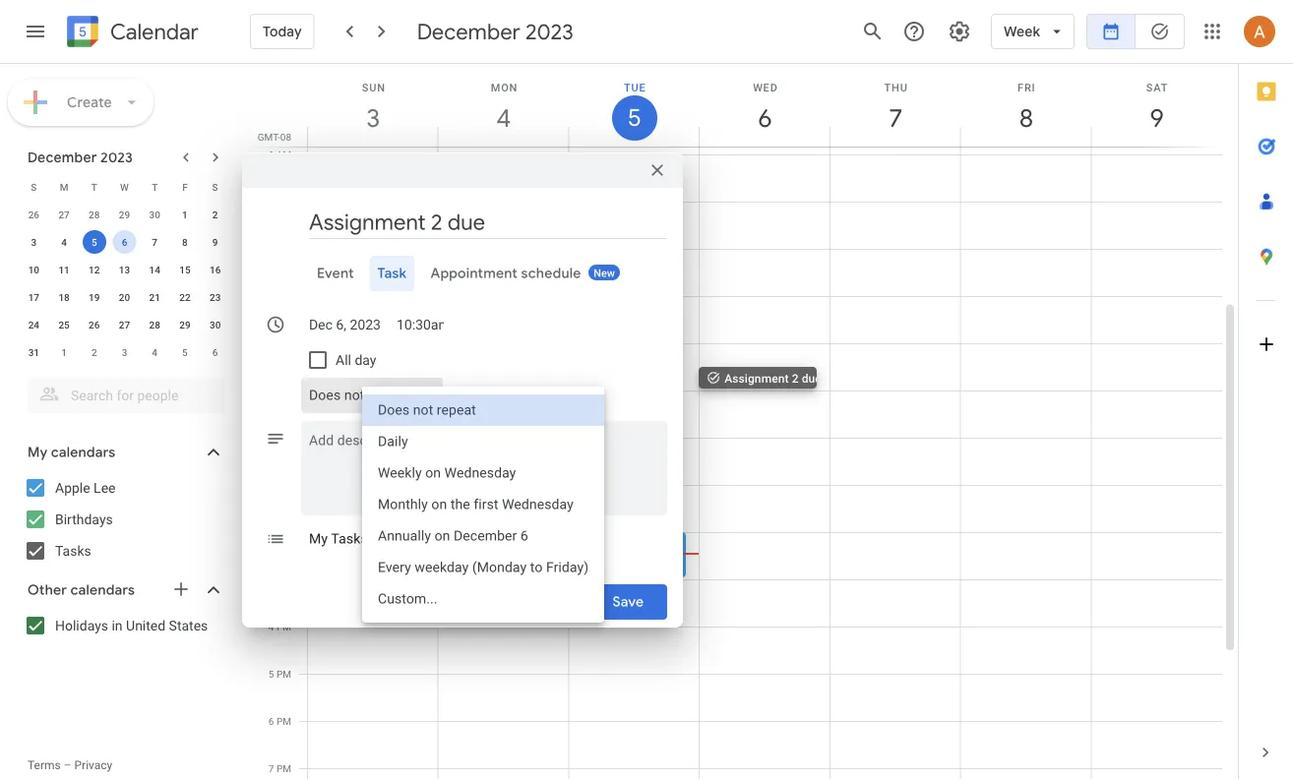 Task type: describe. For each thing, give the bounding box(es) containing it.
6 pm
[[269, 716, 291, 727]]

12 element
[[82, 258, 106, 282]]

calendar
[[110, 18, 199, 46]]

grid containing 3
[[252, 64, 1238, 781]]

24
[[28, 319, 39, 331]]

thu
[[885, 81, 908, 94]]

other calendars
[[28, 582, 135, 600]]

14
[[149, 264, 160, 276]]

row containing 3
[[19, 228, 230, 256]]

0 vertical spatial 2023
[[526, 18, 574, 45]]

row containing 26
[[19, 201, 230, 228]]

holidays in united states
[[55, 618, 208, 634]]

row group containing 26
[[19, 201, 230, 366]]

7 pm
[[269, 763, 291, 775]]

9 link
[[1135, 95, 1180, 141]]

november 29 element
[[113, 203, 136, 226]]

31
[[28, 347, 39, 358]]

26 for "november 26" element
[[28, 209, 39, 221]]

7 inside thu 7
[[888, 102, 902, 134]]

custom... option
[[362, 584, 605, 615]]

4 pm
[[269, 621, 291, 633]]

jim
[[649, 537, 669, 551]]

08
[[280, 131, 291, 143]]

8 column header
[[960, 64, 1092, 147]]

new element
[[589, 265, 620, 281]]

2 pm
[[269, 527, 291, 538]]

10 for 10
[[28, 264, 39, 276]]

15
[[179, 264, 191, 276]]

january 3 element
[[113, 341, 136, 364]]

privacy link
[[74, 759, 113, 773]]

fri
[[1018, 81, 1036, 94]]

29 element
[[173, 313, 197, 337]]

privacy
[[74, 759, 113, 773]]

every weekday (monday to friday) option
[[362, 552, 605, 584]]

add other calendars image
[[171, 580, 191, 600]]

2 down 12 pm
[[269, 527, 274, 538]]

tasks
[[55, 543, 91, 559]]

29 for november 29 element at left top
[[119, 209, 130, 221]]

6 am
[[268, 149, 291, 160]]

1 t from the left
[[91, 181, 97, 193]]

5 for january 5 "element"
[[182, 347, 188, 358]]

5 pm
[[269, 668, 291, 680]]

pm for 2 pm
[[277, 527, 291, 538]]

assignment 2 due button
[[699, 367, 874, 389]]

4 column header
[[438, 64, 569, 147]]

sat 9
[[1147, 81, 1169, 134]]

january 4 element
[[143, 341, 167, 364]]

22 element
[[173, 285, 197, 309]]

create button
[[8, 79, 153, 126]]

due
[[802, 372, 822, 385]]

event
[[317, 265, 354, 283]]

pm for 5 pm
[[277, 668, 291, 680]]

gmt-
[[258, 131, 280, 143]]

december 2023 grid
[[19, 173, 230, 366]]

17 element
[[22, 285, 46, 309]]

23 element
[[203, 285, 227, 309]]

13
[[119, 264, 130, 276]]

10 am
[[263, 338, 291, 349]]

1 horizontal spatial december 2023
[[417, 18, 574, 45]]

11
[[58, 264, 70, 276]]

17
[[28, 291, 39, 303]]

today
[[263, 23, 302, 40]]

0 vertical spatial 1
[[182, 209, 188, 221]]

january 2 element
[[82, 341, 106, 364]]

calendar element
[[63, 12, 199, 55]]

fri 8
[[1018, 81, 1036, 134]]

5 link
[[612, 95, 657, 141]]

2 s from the left
[[212, 181, 218, 193]]

recurrence list box
[[362, 387, 605, 623]]

6 inside 6 cell
[[122, 236, 127, 248]]

sun
[[362, 81, 386, 94]]

3pm
[[597, 552, 621, 566]]

states
[[169, 618, 208, 634]]

13 element
[[113, 258, 136, 282]]

apple
[[55, 480, 90, 496]]

2 down 26 element
[[91, 347, 97, 358]]

task_alt button
[[1136, 8, 1185, 55]]

16
[[210, 264, 221, 276]]

wed 6
[[753, 81, 778, 134]]

f
[[182, 181, 188, 193]]

day
[[355, 352, 376, 368]]

20
[[119, 291, 130, 303]]

date_range button
[[1087, 8, 1136, 55]]

3 link
[[351, 95, 396, 141]]

5 for 5 pm
[[269, 668, 274, 680]]

1 vertical spatial –
[[64, 759, 71, 773]]

pm for 6 pm
[[277, 716, 291, 727]]

2 up 16 element
[[212, 209, 218, 221]]

meeting
[[576, 537, 620, 551]]

schedule
[[521, 265, 581, 283]]

november 27 element
[[52, 203, 76, 226]]

6 column header
[[699, 64, 831, 147]]

27 element
[[113, 313, 136, 337]]

annually on december 6 option
[[362, 521, 605, 552]]

Search for people text field
[[39, 378, 213, 413]]

25
[[58, 319, 70, 331]]

week
[[1004, 23, 1041, 40]]

w
[[120, 181, 129, 193]]

4 inside mon 4
[[496, 102, 510, 134]]

23
[[210, 291, 221, 303]]

9 column header
[[1091, 64, 1223, 147]]

task button
[[370, 256, 415, 291]]

thu 7
[[885, 81, 908, 134]]

today button
[[250, 8, 315, 55]]

1 vertical spatial 2023
[[101, 149, 133, 166]]

tue
[[624, 81, 646, 94]]

mon 4
[[491, 81, 518, 134]]

other calendars button
[[4, 575, 244, 606]]

am for 6 am
[[276, 149, 291, 160]]

25 element
[[52, 313, 76, 337]]

6 link
[[743, 95, 788, 141]]

30 for november 30 element
[[149, 209, 160, 221]]

28 element
[[143, 313, 167, 337]]

Add description text field
[[301, 429, 667, 500]]

january 1 element
[[52, 341, 76, 364]]

5 inside the tue 5
[[627, 102, 640, 133]]

Start date text field
[[309, 307, 381, 343]]

31 element
[[22, 341, 46, 364]]

6 cell
[[109, 228, 140, 256]]

gmt-08
[[258, 131, 291, 143]]

in
[[112, 618, 123, 634]]

30 for 30 element at the left top of the page
[[210, 319, 221, 331]]

5 cell
[[79, 228, 109, 256]]

12 for 12 pm
[[263, 432, 274, 444]]

pm for 12 pm
[[277, 432, 291, 444]]

other
[[28, 582, 67, 600]]

all day
[[336, 352, 376, 368]]

3 inside sun 3
[[365, 102, 379, 134]]

task
[[378, 265, 407, 283]]

8 link
[[1004, 95, 1049, 141]]

9 inside the "sat 9"
[[1149, 102, 1163, 134]]

12 pm
[[263, 432, 291, 444]]



Task type: vqa. For each thing, say whether or not it's contained in the screenshot.


Task type: locate. For each thing, give the bounding box(es) containing it.
row containing 10
[[19, 256, 230, 284]]

row containing 17
[[19, 284, 230, 311]]

sat
[[1147, 81, 1169, 94]]

1 horizontal spatial 12
[[263, 432, 274, 444]]

4 down 28 element
[[152, 347, 158, 358]]

7 down the 6 pm
[[269, 763, 274, 775]]

monthly on the first wednesday option
[[362, 489, 605, 521]]

– down the meeting
[[586, 552, 594, 566]]

0 vertical spatial –
[[586, 552, 594, 566]]

28 up the 5, today 'element'
[[89, 209, 100, 221]]

0 vertical spatial 3
[[365, 102, 379, 134]]

11 element
[[52, 258, 76, 282]]

10 inside grid
[[263, 338, 274, 349]]

row
[[19, 173, 230, 201], [19, 201, 230, 228], [19, 228, 230, 256], [19, 256, 230, 284], [19, 284, 230, 311], [19, 311, 230, 339], [19, 339, 230, 366]]

0 vertical spatial 9
[[1149, 102, 1163, 134]]

pm up '5 pm'
[[277, 621, 291, 633]]

date_range
[[1102, 22, 1121, 41]]

new
[[594, 267, 615, 280]]

2 down the meeting
[[576, 552, 583, 566]]

Add title text field
[[309, 208, 667, 237]]

18
[[58, 291, 70, 303]]

–
[[586, 552, 594, 566], [64, 759, 71, 773]]

january 5 element
[[173, 341, 197, 364]]

calendars up apple lee
[[51, 444, 115, 462]]

terms
[[28, 759, 61, 773]]

task_alt
[[1150, 22, 1170, 41]]

my
[[28, 444, 48, 462]]

1 vertical spatial calendars
[[71, 582, 135, 600]]

pm
[[277, 432, 291, 444], [277, 527, 291, 538], [277, 621, 291, 633], [277, 668, 291, 680], [277, 716, 291, 727], [277, 763, 291, 775]]

1 pm from the top
[[277, 432, 291, 444]]

3 down 27 element
[[122, 347, 127, 358]]

0 horizontal spatial 2023
[[101, 149, 133, 166]]

20 element
[[113, 285, 136, 309]]

2 inside meeting with jim 2 – 3pm
[[576, 552, 583, 566]]

t
[[91, 181, 97, 193], [152, 181, 158, 193]]

9 inside row
[[212, 236, 218, 248]]

5 inside "element"
[[182, 347, 188, 358]]

0 horizontal spatial december
[[28, 149, 97, 166]]

27
[[58, 209, 70, 221], [119, 319, 130, 331]]

6 for january 6 "element"
[[212, 347, 218, 358]]

row up 20 element
[[19, 256, 230, 284]]

1 horizontal spatial –
[[586, 552, 594, 566]]

s
[[31, 181, 37, 193], [212, 181, 218, 193]]

21 element
[[143, 285, 167, 309]]

5 pm from the top
[[277, 716, 291, 727]]

calendars up in
[[71, 582, 135, 600]]

26 for 26 element
[[89, 319, 100, 331]]

29 down 22
[[179, 319, 191, 331]]

december 2023 up m
[[28, 149, 133, 166]]

pm for 7 pm
[[277, 763, 291, 775]]

6 down '5 pm'
[[269, 716, 274, 727]]

– inside meeting with jim 2 – 3pm
[[586, 552, 594, 566]]

meeting with jim 2 – 3pm
[[576, 537, 669, 566]]

1 vertical spatial 7
[[152, 236, 158, 248]]

28 down 21
[[149, 319, 160, 331]]

27 inside "element"
[[58, 209, 70, 221]]

am down 08
[[276, 149, 291, 160]]

event button
[[309, 256, 362, 291]]

pm up the 4 pm
[[277, 527, 291, 538]]

0 horizontal spatial 28
[[89, 209, 100, 221]]

6 inside january 6 "element"
[[212, 347, 218, 358]]

pm down '5 pm'
[[277, 716, 291, 727]]

terms – privacy
[[28, 759, 113, 773]]

calendars for other calendars
[[71, 582, 135, 600]]

m
[[60, 181, 68, 193]]

19 element
[[82, 285, 106, 309]]

7 column header
[[830, 64, 961, 147]]

0 horizontal spatial 29
[[119, 209, 130, 221]]

0 horizontal spatial 9
[[212, 236, 218, 248]]

15 element
[[173, 258, 197, 282]]

wed
[[753, 81, 778, 94]]

0 vertical spatial calendars
[[51, 444, 115, 462]]

6 for 6 pm
[[269, 716, 274, 727]]

0 vertical spatial 28
[[89, 209, 100, 221]]

1 s from the left
[[31, 181, 37, 193]]

lee
[[94, 480, 116, 496]]

14 element
[[143, 258, 167, 282]]

0 horizontal spatial 1
[[61, 347, 67, 358]]

s right f
[[212, 181, 218, 193]]

10 up 17 at the top left of the page
[[28, 264, 39, 276]]

12 inside december 2023 "grid"
[[89, 264, 100, 276]]

4 down mon
[[496, 102, 510, 134]]

november 28 element
[[82, 203, 106, 226]]

calendars for my calendars
[[51, 444, 115, 462]]

am
[[276, 149, 291, 160], [276, 338, 291, 349]]

calendars inside other calendars dropdown button
[[71, 582, 135, 600]]

28 for november 28 element at the top left of page
[[89, 209, 100, 221]]

8 inside row
[[182, 236, 188, 248]]

7 down november 30 element
[[152, 236, 158, 248]]

26 element
[[82, 313, 106, 337]]

5 up 12 element at left
[[91, 236, 97, 248]]

12 up 19
[[89, 264, 100, 276]]

row up 27 element
[[19, 284, 230, 311]]

7 for 7 pm
[[269, 763, 274, 775]]

0 horizontal spatial 27
[[58, 209, 70, 221]]

1 horizontal spatial 27
[[119, 319, 130, 331]]

1 horizontal spatial 10
[[263, 338, 274, 349]]

1 horizontal spatial tab list
[[1239, 64, 1294, 726]]

1 vertical spatial am
[[276, 338, 291, 349]]

december 2023 up mon
[[417, 18, 574, 45]]

0 vertical spatial 29
[[119, 209, 130, 221]]

None search field
[[0, 370, 244, 413]]

2023 up 4 column header
[[526, 18, 574, 45]]

5, today element
[[82, 230, 106, 254]]

appointment
[[431, 265, 518, 283]]

6 inside wed 6
[[757, 102, 771, 134]]

november 26 element
[[22, 203, 46, 226]]

1 horizontal spatial 1
[[182, 209, 188, 221]]

0 horizontal spatial 12
[[89, 264, 100, 276]]

7 down the thu
[[888, 102, 902, 134]]

holidays
[[55, 618, 108, 634]]

30 right november 29 element at left top
[[149, 209, 160, 221]]

0 vertical spatial 8
[[1018, 102, 1032, 134]]

weekly on wednesday option
[[362, 458, 605, 489]]

4
[[496, 102, 510, 134], [61, 236, 67, 248], [152, 347, 158, 358], [269, 621, 274, 633]]

0 vertical spatial 7
[[888, 102, 902, 134]]

3 pm from the top
[[277, 621, 291, 633]]

5 row from the top
[[19, 284, 230, 311]]

settings menu image
[[948, 20, 972, 43]]

row down w
[[19, 201, 230, 228]]

1 horizontal spatial 3
[[122, 347, 127, 358]]

grid
[[252, 64, 1238, 781]]

27 for november 27 "element"
[[58, 209, 70, 221]]

2 horizontal spatial 3
[[365, 102, 379, 134]]

0 horizontal spatial 8
[[182, 236, 188, 248]]

10 element
[[22, 258, 46, 282]]

1 vertical spatial 27
[[119, 319, 130, 331]]

30 element
[[203, 313, 227, 337]]

pm down the 4 pm
[[277, 668, 291, 680]]

0 vertical spatial december
[[417, 18, 521, 45]]

sun 3
[[362, 81, 386, 134]]

december up m
[[28, 149, 97, 166]]

0 horizontal spatial 30
[[149, 209, 160, 221]]

united
[[126, 618, 166, 634]]

with
[[623, 537, 646, 551]]

1 horizontal spatial 29
[[179, 319, 191, 331]]

28 inside 28 element
[[149, 319, 160, 331]]

december
[[417, 18, 521, 45], [28, 149, 97, 166]]

row containing 31
[[19, 339, 230, 366]]

1 vertical spatial 26
[[89, 319, 100, 331]]

1 horizontal spatial december
[[417, 18, 521, 45]]

6 down 30 element at the left top of the page
[[212, 347, 218, 358]]

0 vertical spatial 10
[[28, 264, 39, 276]]

4 pm from the top
[[277, 668, 291, 680]]

0 vertical spatial 26
[[28, 209, 39, 221]]

week button
[[991, 8, 1075, 55]]

– right the terms on the bottom of the page
[[64, 759, 71, 773]]

2 vertical spatial 7
[[269, 763, 274, 775]]

0 horizontal spatial 26
[[28, 209, 39, 221]]

terms link
[[28, 759, 61, 773]]

does not repeat option
[[362, 395, 605, 426]]

7 inside row
[[152, 236, 158, 248]]

0 horizontal spatial s
[[31, 181, 37, 193]]

1 horizontal spatial s
[[212, 181, 218, 193]]

10 right january 6 "element"
[[263, 338, 274, 349]]

2 vertical spatial 3
[[122, 347, 127, 358]]

27 for 27 element
[[119, 319, 130, 331]]

8 up 15 "element"
[[182, 236, 188, 248]]

16 element
[[203, 258, 227, 282]]

assignment
[[725, 372, 789, 385]]

apple lee
[[55, 480, 116, 496]]

21
[[149, 291, 160, 303]]

10
[[28, 264, 39, 276], [263, 338, 274, 349]]

1 vertical spatial december
[[28, 149, 97, 166]]

row containing 24
[[19, 311, 230, 339]]

1 down '25' element
[[61, 347, 67, 358]]

6 down wed
[[757, 102, 771, 134]]

0 vertical spatial december 2023
[[417, 18, 574, 45]]

0 horizontal spatial december 2023
[[28, 149, 133, 166]]

0 horizontal spatial 3
[[31, 236, 37, 248]]

19
[[89, 291, 100, 303]]

27 down 20
[[119, 319, 130, 331]]

pm for 4 pm
[[277, 621, 291, 633]]

pm up 2 pm
[[277, 432, 291, 444]]

1 horizontal spatial 8
[[1018, 102, 1032, 134]]

26
[[28, 209, 39, 221], [89, 319, 100, 331]]

december up mon
[[417, 18, 521, 45]]

all
[[336, 352, 351, 368]]

2023
[[526, 18, 574, 45], [101, 149, 133, 166]]

3 column header
[[307, 64, 439, 147]]

2 left due
[[792, 372, 799, 385]]

0 vertical spatial 12
[[89, 264, 100, 276]]

1 vertical spatial 1
[[61, 347, 67, 358]]

5 up the 6 pm
[[269, 668, 274, 680]]

12 down 10 am
[[263, 432, 274, 444]]

1 vertical spatial 8
[[182, 236, 188, 248]]

5 down 29 element
[[182, 347, 188, 358]]

26 left november 27 "element"
[[28, 209, 39, 221]]

2 row from the top
[[19, 201, 230, 228]]

12
[[89, 264, 100, 276], [263, 432, 274, 444]]

create
[[67, 94, 112, 111]]

2 inside button
[[792, 372, 799, 385]]

30 inside 30 element
[[210, 319, 221, 331]]

january 6 element
[[203, 341, 227, 364]]

8 inside fri 8
[[1018, 102, 1032, 134]]

10 inside row
[[28, 264, 39, 276]]

Start time text field
[[397, 307, 444, 343]]

9 down sat
[[1149, 102, 1163, 134]]

2023 up w
[[101, 149, 133, 166]]

1 vertical spatial 10
[[263, 338, 274, 349]]

1 row from the top
[[19, 173, 230, 201]]

my calendars list
[[4, 473, 244, 567]]

1 vertical spatial 12
[[263, 432, 274, 444]]

7 link
[[873, 95, 919, 141]]

2 t from the left
[[152, 181, 158, 193]]

daily option
[[362, 426, 605, 458]]

main drawer image
[[24, 20, 47, 43]]

tab list
[[1239, 64, 1294, 726], [258, 256, 667, 291]]

24 element
[[22, 313, 46, 337]]

row down 27 element
[[19, 339, 230, 366]]

12 for 12
[[89, 264, 100, 276]]

9 up 16 element
[[212, 236, 218, 248]]

birthdays
[[55, 511, 113, 528]]

5 inside 'element'
[[91, 236, 97, 248]]

4 up '5 pm'
[[269, 621, 274, 633]]

6 pm from the top
[[277, 763, 291, 775]]

1 vertical spatial 29
[[179, 319, 191, 331]]

0 vertical spatial 30
[[149, 209, 160, 221]]

1 vertical spatial december 2023
[[28, 149, 133, 166]]

0 horizontal spatial 7
[[152, 236, 158, 248]]

t up november 30 element
[[152, 181, 158, 193]]

t up november 28 element at the top left of page
[[91, 181, 97, 193]]

row up 13 element
[[19, 228, 230, 256]]

5 for the 5, today 'element'
[[91, 236, 97, 248]]

1 am from the top
[[276, 149, 291, 160]]

30 inside november 30 element
[[149, 209, 160, 221]]

2 horizontal spatial 7
[[888, 102, 902, 134]]

1 vertical spatial 30
[[210, 319, 221, 331]]

18 element
[[52, 285, 76, 309]]

november 30 element
[[143, 203, 167, 226]]

tab list containing event
[[258, 256, 667, 291]]

5 column header
[[568, 64, 700, 147]]

1 horizontal spatial 2023
[[526, 18, 574, 45]]

s up "november 26" element
[[31, 181, 37, 193]]

22
[[179, 291, 191, 303]]

row group
[[19, 201, 230, 366]]

my calendars
[[28, 444, 115, 462]]

1 horizontal spatial 9
[[1149, 102, 1163, 134]]

6 down november 29 element at left top
[[122, 236, 127, 248]]

10 for 10 am
[[263, 338, 274, 349]]

26 down 19
[[89, 319, 100, 331]]

29 up 6 cell
[[119, 209, 130, 221]]

4 row from the top
[[19, 256, 230, 284]]

5 down tue
[[627, 102, 640, 133]]

1 vertical spatial 28
[[149, 319, 160, 331]]

calendar heading
[[106, 18, 199, 46]]

7 row from the top
[[19, 339, 230, 366]]

4 link
[[481, 95, 527, 141]]

8
[[1018, 102, 1032, 134], [182, 236, 188, 248]]

row containing s
[[19, 173, 230, 201]]

0 horizontal spatial tab list
[[258, 256, 667, 291]]

1 horizontal spatial 28
[[149, 319, 160, 331]]

am for 10 am
[[276, 338, 291, 349]]

6 down gmt-
[[268, 149, 274, 160]]

7 for 7
[[152, 236, 158, 248]]

6 for 6 am
[[268, 149, 274, 160]]

3 row from the top
[[19, 228, 230, 256]]

5
[[627, 102, 640, 133], [91, 236, 97, 248], [182, 347, 188, 358], [269, 668, 274, 680]]

pm down the 6 pm
[[277, 763, 291, 775]]

row up november 29 element at left top
[[19, 173, 230, 201]]

30 down 23
[[210, 319, 221, 331]]

4 down november 27 "element"
[[61, 236, 67, 248]]

0 horizontal spatial –
[[64, 759, 71, 773]]

1 vertical spatial 3
[[31, 236, 37, 248]]

2 pm from the top
[[277, 527, 291, 538]]

my calendars button
[[4, 437, 244, 469]]

27 down m
[[58, 209, 70, 221]]

0 horizontal spatial 10
[[28, 264, 39, 276]]

1 vertical spatial 9
[[212, 236, 218, 248]]

1 horizontal spatial t
[[152, 181, 158, 193]]

None field
[[301, 378, 451, 413], [301, 522, 411, 557], [301, 378, 451, 413], [301, 522, 411, 557]]

mon
[[491, 81, 518, 94]]

30
[[149, 209, 160, 221], [210, 319, 221, 331]]

1 horizontal spatial 7
[[269, 763, 274, 775]]

1 horizontal spatial 30
[[210, 319, 221, 331]]

3 down "november 26" element
[[31, 236, 37, 248]]

am left start date text box
[[276, 338, 291, 349]]

calendars inside my calendars dropdown button
[[51, 444, 115, 462]]

29
[[119, 209, 130, 221], [179, 319, 191, 331]]

29 for 29 element
[[179, 319, 191, 331]]

28 inside november 28 element
[[89, 209, 100, 221]]

28 for 28 element
[[149, 319, 160, 331]]

1 horizontal spatial 26
[[89, 319, 100, 331]]

1
[[182, 209, 188, 221], [61, 347, 67, 358]]

8 down fri
[[1018, 102, 1032, 134]]

3
[[365, 102, 379, 134], [31, 236, 37, 248], [122, 347, 127, 358]]

row up january 3 element
[[19, 311, 230, 339]]

28
[[89, 209, 100, 221], [149, 319, 160, 331]]

0 horizontal spatial t
[[91, 181, 97, 193]]

0 vertical spatial 27
[[58, 209, 70, 221]]

0 vertical spatial am
[[276, 149, 291, 160]]

6 row from the top
[[19, 311, 230, 339]]

1 down f
[[182, 209, 188, 221]]

tue 5
[[624, 81, 646, 133]]

appointment schedule
[[431, 265, 581, 283]]

3 down sun
[[365, 102, 379, 134]]

2 am from the top
[[276, 338, 291, 349]]



